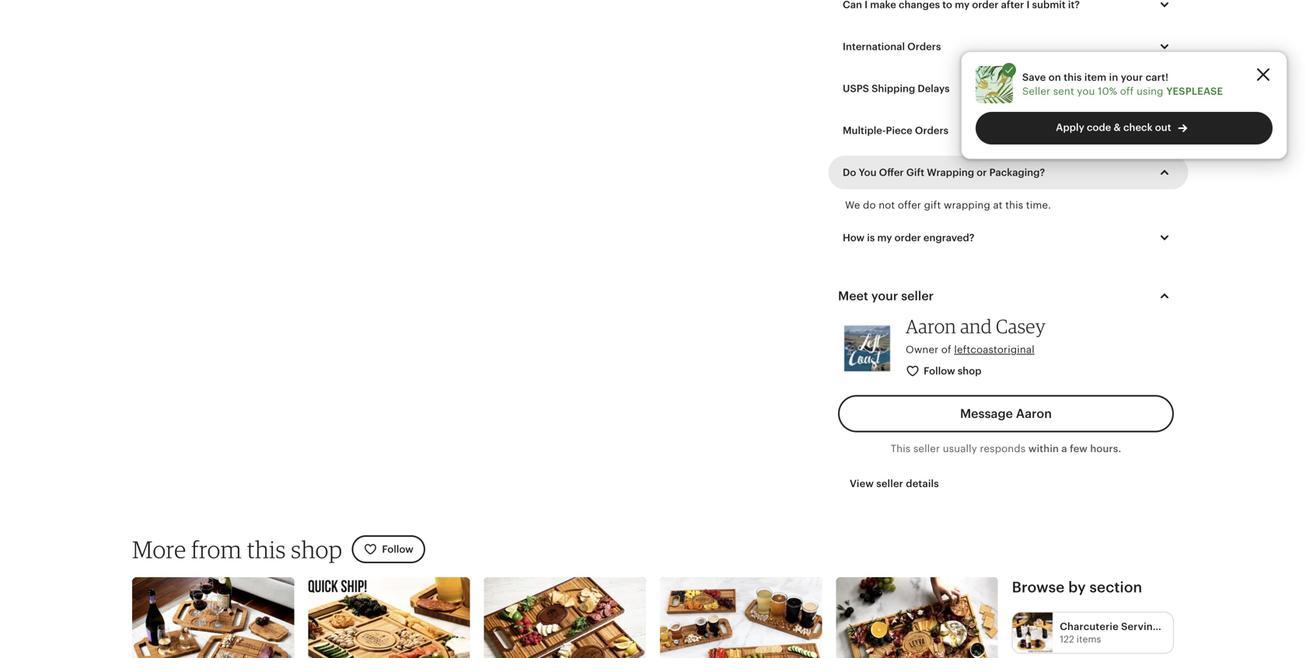 Task type: describe. For each thing, give the bounding box(es) containing it.
not
[[879, 199, 895, 211]]

this
[[891, 443, 911, 455]]

3 personalized charcuterie planks and beer flights - 4 styles and gift sets available image from the left
[[660, 578, 822, 659]]

multiple-piece orders
[[843, 125, 949, 136]]

on
[[1049, 71, 1061, 83]]

aaron and casey owner of leftcoastoriginal
[[906, 315, 1046, 356]]

meet your seller
[[838, 289, 934, 303]]

your inside save on this item in your cart! seller sent you 10% off using yesplease
[[1121, 71, 1143, 83]]

view seller details
[[850, 478, 939, 490]]

2 personalized charcuterie planks and beer flights - 4 styles and gift sets available image from the left
[[484, 578, 646, 659]]

charcuterie serving tray 122 items
[[1060, 621, 1183, 645]]

1 personalized charcuterie planks and beer flights - 4 styles and gift sets available image from the left
[[308, 578, 470, 659]]

sent
[[1053, 86, 1074, 97]]

order
[[895, 232, 921, 244]]

orders inside multiple-piece orders dropdown button
[[915, 125, 949, 136]]

shop inside button
[[958, 365, 982, 377]]

wrapping
[[944, 199, 990, 211]]

seller for details
[[876, 478, 903, 490]]

yesplease
[[1166, 86, 1223, 97]]

and
[[960, 315, 992, 338]]

view
[[850, 478, 874, 490]]

is
[[867, 232, 875, 244]]

follow for follow shop
[[924, 365, 955, 377]]

by
[[1068, 580, 1086, 596]]

personalized charcuterie boards - 5 styles and gift sets available by left coast original image
[[132, 578, 294, 659]]

do
[[863, 199, 876, 211]]

more
[[132, 535, 186, 564]]

usps shipping delays
[[843, 83, 950, 94]]

gift
[[924, 199, 941, 211]]

or
[[977, 167, 987, 178]]

do you offer gift wrapping or packaging? button
[[831, 156, 1186, 189]]

items
[[1077, 634, 1101, 645]]

1 vertical spatial shop
[[291, 535, 342, 564]]

you
[[1077, 86, 1095, 97]]

within
[[1028, 443, 1059, 455]]

delays
[[918, 83, 950, 94]]

from
[[191, 535, 242, 564]]

your inside dropdown button
[[871, 289, 898, 303]]

seller inside dropdown button
[[901, 289, 934, 303]]

how is my order engraved?
[[843, 232, 975, 244]]

122
[[1060, 634, 1074, 645]]

code
[[1087, 122, 1111, 133]]

aaron inside aaron and casey owner of leftcoastoriginal
[[906, 315, 956, 338]]

message aaron
[[960, 407, 1052, 421]]

10%
[[1098, 86, 1117, 97]]

view seller details link
[[838, 470, 951, 498]]

shipping
[[872, 83, 915, 94]]

&
[[1114, 122, 1121, 133]]

usps
[[843, 83, 869, 94]]

this seller usually responds within a few hours.
[[891, 443, 1121, 455]]

aaron inside button
[[1016, 407, 1052, 421]]

follow for follow
[[382, 544, 414, 555]]

off
[[1120, 86, 1134, 97]]

details
[[906, 478, 939, 490]]

this for item
[[1064, 71, 1082, 83]]

tray
[[1162, 621, 1183, 633]]

meet
[[838, 289, 868, 303]]

more from this shop
[[132, 535, 342, 564]]

see more listings in the charcuterie serving tray section image
[[1013, 613, 1053, 653]]

save on this item in your cart! seller sent you 10% off using yesplease
[[1022, 71, 1223, 97]]

out
[[1155, 122, 1171, 133]]



Task type: vqa. For each thing, say whether or not it's contained in the screenshot.
second (50% from the bottom
no



Task type: locate. For each thing, give the bounding box(es) containing it.
aaron up owner
[[906, 315, 956, 338]]

1 vertical spatial orders
[[915, 125, 949, 136]]

packaging?
[[989, 167, 1045, 178]]

1 horizontal spatial your
[[1121, 71, 1143, 83]]

0 vertical spatial orders
[[907, 41, 941, 52]]

owner
[[906, 344, 939, 356]]

1 horizontal spatial this
[[1005, 199, 1023, 211]]

this for shop
[[247, 535, 286, 564]]

this right at
[[1005, 199, 1023, 211]]

shop down leftcoastoriginal at bottom right
[[958, 365, 982, 377]]

shop left follow button
[[291, 535, 342, 564]]

international
[[843, 41, 905, 52]]

1 vertical spatial this
[[1005, 199, 1023, 211]]

apply
[[1056, 122, 1084, 133]]

offer
[[898, 199, 921, 211]]

how is my order engraved? button
[[831, 222, 1186, 254]]

seller
[[1022, 86, 1050, 97]]

0 horizontal spatial this
[[247, 535, 286, 564]]

2 vertical spatial seller
[[876, 478, 903, 490]]

charcuterie
[[1060, 621, 1119, 633]]

item
[[1084, 71, 1107, 83]]

meet your seller button
[[824, 278, 1188, 315]]

save
[[1022, 71, 1046, 83]]

we
[[845, 199, 860, 211]]

do you offer gift wrapping or packaging?
[[843, 167, 1045, 178]]

1 horizontal spatial shop
[[958, 365, 982, 377]]

0 vertical spatial your
[[1121, 71, 1143, 83]]

orders inside international orders dropdown button
[[907, 41, 941, 52]]

usps shipping delays button
[[831, 72, 1186, 105]]

seller right view
[[876, 478, 903, 490]]

responds
[[980, 443, 1026, 455]]

piece
[[886, 125, 913, 136]]

a
[[1062, 443, 1067, 455]]

gift
[[906, 167, 924, 178]]

this right the "from"
[[247, 535, 286, 564]]

0 horizontal spatial your
[[871, 289, 898, 303]]

seller up owner
[[901, 289, 934, 303]]

usually
[[943, 443, 977, 455]]

check
[[1123, 122, 1153, 133]]

message aaron button
[[838, 395, 1174, 433]]

multiple-
[[843, 125, 886, 136]]

serving
[[1121, 621, 1159, 633]]

seller right this
[[913, 443, 940, 455]]

at
[[993, 199, 1003, 211]]

0 horizontal spatial aaron
[[906, 315, 956, 338]]

time.
[[1026, 199, 1051, 211]]

shop
[[958, 365, 982, 377], [291, 535, 342, 564]]

orders
[[907, 41, 941, 52], [915, 125, 949, 136]]

in
[[1109, 71, 1118, 83]]

message
[[960, 407, 1013, 421]]

aaron up within
[[1016, 407, 1052, 421]]

seller
[[901, 289, 934, 303], [913, 443, 940, 455], [876, 478, 903, 490]]

section
[[1090, 580, 1142, 596]]

hours.
[[1090, 443, 1121, 455]]

this up sent at the top right
[[1064, 71, 1082, 83]]

leftcoastoriginal link
[[954, 344, 1035, 356]]

2 vertical spatial this
[[247, 535, 286, 564]]

international orders button
[[831, 30, 1186, 63]]

1 vertical spatial seller
[[913, 443, 940, 455]]

1 vertical spatial follow
[[382, 544, 414, 555]]

your
[[1121, 71, 1143, 83], [871, 289, 898, 303]]

orders right the piece
[[915, 125, 949, 136]]

follow shop button
[[894, 357, 995, 386]]

international orders
[[843, 41, 941, 52]]

my
[[877, 232, 892, 244]]

follow shop
[[924, 365, 982, 377]]

apply code & check out
[[1056, 122, 1171, 133]]

0 horizontal spatial shop
[[291, 535, 342, 564]]

leftcoastoriginal
[[954, 344, 1035, 356]]

0 vertical spatial follow
[[924, 365, 955, 377]]

orders up delays
[[907, 41, 941, 52]]

aaron and casey image
[[838, 319, 896, 378]]

how
[[843, 232, 865, 244]]

this
[[1064, 71, 1082, 83], [1005, 199, 1023, 211], [247, 535, 286, 564]]

1 horizontal spatial follow
[[924, 365, 955, 377]]

0 vertical spatial this
[[1064, 71, 1082, 83]]

personalized charcuterie planks and beer flights - 4 styles and gift sets available image
[[308, 578, 470, 659], [484, 578, 646, 659], [660, 578, 822, 659], [836, 578, 998, 659]]

cart!
[[1146, 71, 1169, 83]]

1 horizontal spatial aaron
[[1016, 407, 1052, 421]]

browse
[[1012, 580, 1065, 596]]

4 personalized charcuterie planks and beer flights - 4 styles and gift sets available image from the left
[[836, 578, 998, 659]]

wrapping
[[927, 167, 974, 178]]

0 vertical spatial aaron
[[906, 315, 956, 338]]

0 vertical spatial shop
[[958, 365, 982, 377]]

0 horizontal spatial follow
[[382, 544, 414, 555]]

engraved?
[[924, 232, 975, 244]]

offer
[[879, 167, 904, 178]]

browse by section
[[1012, 580, 1142, 596]]

few
[[1070, 443, 1088, 455]]

seller for usually
[[913, 443, 940, 455]]

follow button
[[352, 536, 425, 564]]

your up off
[[1121, 71, 1143, 83]]

0 vertical spatial seller
[[901, 289, 934, 303]]

of
[[941, 344, 951, 356]]

do
[[843, 167, 856, 178]]

your right meet
[[871, 289, 898, 303]]

you
[[859, 167, 877, 178]]

1 vertical spatial your
[[871, 289, 898, 303]]

1 vertical spatial aaron
[[1016, 407, 1052, 421]]

casey
[[996, 315, 1046, 338]]

follow
[[924, 365, 955, 377], [382, 544, 414, 555]]

2 horizontal spatial this
[[1064, 71, 1082, 83]]

multiple-piece orders button
[[831, 114, 1186, 147]]

using
[[1137, 86, 1164, 97]]

this inside save on this item in your cart! seller sent you 10% off using yesplease
[[1064, 71, 1082, 83]]

apply code & check out link
[[976, 112, 1273, 145]]

we do not offer gift wrapping at this time.
[[845, 199, 1051, 211]]



